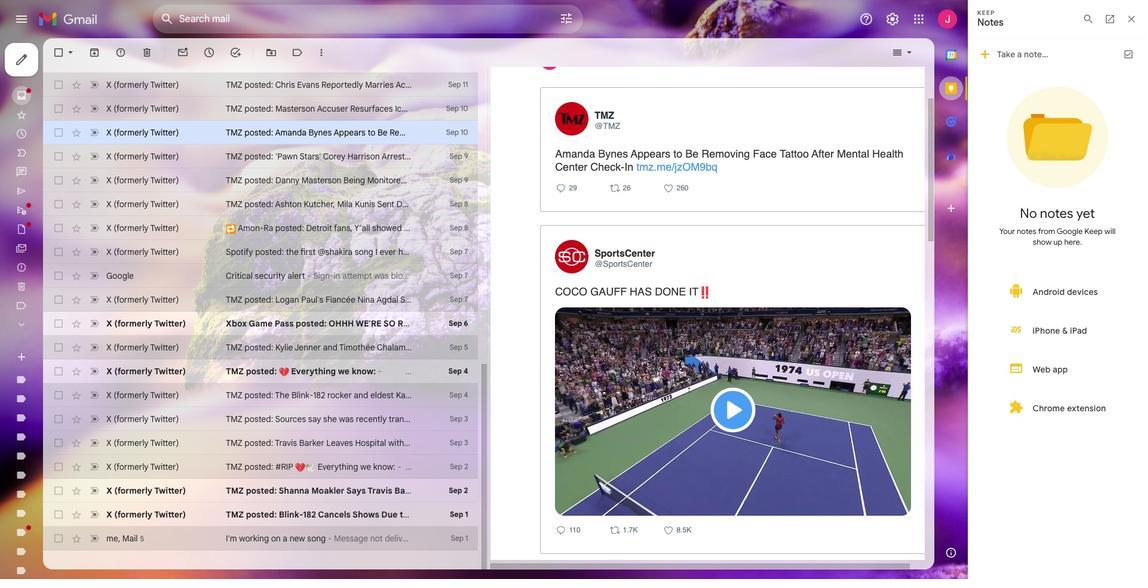Task type: vqa. For each thing, say whether or not it's contained in the screenshot.
8th X (formerly Twitter)
yes



Task type: describe. For each thing, give the bounding box(es) containing it.
tmz for tmz posted: danny masterson being monitored behind bars for signs of...
[[226, 175, 243, 186]]

0 vertical spatial masterson
[[276, 103, 315, 114]]

bars
[[437, 175, 454, 186]]

tmz for tmz posted: sources say she was recently transferred to hospice care...
[[226, 414, 243, 425]]

search mail image
[[157, 8, 178, 30]]

twitter) for tmz posted: ashton kutcher, mila kunis sent danny masterson's judge ...
[[150, 199, 179, 210]]

29
[[567, 184, 577, 193]]

with inside tmz posted: travis barker leaves hospital with still-pregnant kourtn... link
[[389, 438, 405, 449]]

in
[[447, 151, 454, 162]]

tmz posted: danny masterson being monitored behind bars for signs of... link
[[226, 175, 507, 187]]

me...
[[496, 127, 514, 138]]

x (formerly twitter) for tmz posted: amanda bynes appears to be removing face tattoo after me...
[[106, 127, 179, 138]]

0 horizontal spatial face
[[429, 127, 448, 138]]

working
[[239, 534, 269, 545]]

move to image
[[265, 47, 277, 59]]

sep for 15th row
[[450, 391, 462, 400]]

for inside "link"
[[456, 175, 469, 186]]

tmz for tmz posted: chris evans reportedly marries actress alba baptista
[[226, 80, 243, 90]]

tmz posted: sources say she was recently transferred to hospice care... link
[[226, 414, 499, 426]]

5 inside me , mail 5
[[140, 535, 144, 544]]

5 row from the top
[[43, 145, 494, 169]]

sep for 13th row from the bottom of the main content containing amanda bynes appears to be removing face tattoo after mental health center check-in
[[450, 248, 463, 256]]

tmz posted: masterson accuser resurfaces icky clips showing ashton k... link
[[226, 103, 508, 115]]

xbox
[[226, 319, 247, 329]]

1 vertical spatial everything we know:
[[316, 462, 396, 473]]

las
[[456, 151, 469, 162]]

tmz posted: masterson accuser resurfaces icky clips showing ashton k...
[[226, 103, 508, 114]]

17 row from the top
[[43, 432, 493, 456]]

main menu image
[[14, 12, 29, 26]]

0 vertical spatial know:
[[352, 366, 376, 377]]

travis inside 'link'
[[368, 486, 393, 497]]

tmz for tmz posted: amanda bynes appears to be removing face tattoo after me...
[[226, 127, 243, 138]]

in
[[625, 161, 634, 173]]

x for tmz posted: amanda bynes appears to be removing face tattoo after me...
[[106, 127, 112, 138]]

(formerly for tmz posted: danny masterson being monitored behind bars for signs of...
[[114, 175, 149, 186]]

tmz posted: ashton kutcher, mila kunis sent danny masterson's judge ... link
[[226, 198, 503, 210]]

sportscenter
[[595, 249, 656, 259]]

2 row from the top
[[43, 73, 478, 97]]

vegas
[[471, 151, 494, 162]]

main content containing amanda bynes appears to be removing face tattoo after mental health center check-in
[[43, 0, 935, 580]]

tmz posted: travis barker leaves hospital with still-pregnant kourtn...
[[226, 438, 493, 449]]

7 for ______
[[465, 248, 468, 256]]

tmz for tmz posted: the blink-182 rocker and eldest kardashian sister were p...
[[226, 390, 243, 401]]

2 sep 7 from the top
[[450, 271, 468, 280]]

'pawn
[[276, 151, 298, 162]]

gmail image
[[38, 7, 103, 31]]

15 row from the top
[[43, 384, 496, 408]]

matter...
[[489, 486, 523, 497]]

xbox game pass posted: ohhh we're so ready
[[226, 319, 426, 329]]

sportscenter's video image
[[555, 308, 912, 513]]

report spam image
[[115, 47, 127, 59]]

sep 7 for ______
[[450, 248, 468, 256]]

twitter) for tmz posted: danny masterson being monitored behind bars for signs of...
[[150, 175, 179, 186]]

1 vertical spatial 1
[[466, 534, 468, 543]]

sep 3 for hospice
[[450, 415, 468, 424]]

16 x from the top
[[106, 462, 112, 473]]

1 horizontal spatial and
[[354, 390, 369, 401]]

romanc...
[[472, 343, 509, 353]]

8 row from the top
[[43, 216, 478, 240]]

💔 image for tmz posted:
[[279, 368, 289, 378]]

tattoo inside row
[[449, 127, 473, 138]]

coco
[[555, 285, 588, 298]]

danny inside tmz posted: ashton kutcher, mila kunis sent danny masterson's judge ... link
[[397, 199, 421, 210]]

0 horizontal spatial was
[[339, 414, 354, 425]]

1.7k link
[[621, 527, 638, 537]]

face inside the amanda bynes appears to be removing face tattoo after mental health center check-in
[[753, 147, 777, 160]]

tattoo inside the amanda bynes appears to be removing face tattoo after mental health center check-in
[[780, 147, 810, 160]]

x (formerly twitter) for tmz posted: travis barker leaves hospital with still-pregnant kourtn...
[[106, 438, 179, 449]]

tmz posted: logan paul's fiancée nina agdal sues dillon danis, files... link
[[226, 294, 494, 306]]

jenner
[[295, 343, 321, 353]]

1 sep 10 from the top
[[446, 104, 468, 113]]

11 row from the top
[[43, 288, 494, 312]]

so
[[384, 319, 396, 329]]

twitter) for tmz posted: blink-182 cancels shows due to travis barker's urgent fa...
[[154, 510, 186, 521]]

x (formerly twitter) for tmz posted: shanna moakler says travis barker's urgent family matter...
[[106, 486, 186, 497]]

blink- inside the tmz posted: the blink-182 rocker and eldest kardashian sister were p... link
[[292, 390, 313, 401]]

x for tmz posted: 'pawn stars' corey harrison arrested for dui in las vegas
[[106, 151, 112, 162]]

(formerly for tmz posted: travis barker leaves hospital with still-pregnant kourtn...
[[114, 438, 149, 449]]

appears inside the amanda bynes appears to be removing face tattoo after mental health center check-in
[[631, 147, 671, 160]]

new
[[290, 534, 305, 545]]

16 x (formerly twitter) from the top
[[106, 462, 179, 473]]

urgent inside 'link'
[[430, 486, 458, 497]]

masterson's
[[423, 199, 469, 210]]

after inside the amanda bynes appears to be removing face tattoo after mental health center check-in
[[812, 147, 835, 160]]

12 x (formerly twitter) from the top
[[106, 366, 186, 377]]

danis,
[[444, 295, 468, 306]]

tf
[[404, 223, 410, 234]]

0 vertical spatial 1
[[465, 511, 468, 520]]

(formerly for spotify posted: the first @shakira song i ever heard was ______
[[114, 247, 149, 258]]

evans
[[297, 80, 320, 90]]

0 horizontal spatial removing
[[390, 127, 427, 138]]

rocker
[[328, 390, 352, 401]]

barker's inside 'link'
[[395, 486, 428, 497]]

0 vertical spatial for
[[417, 151, 429, 162]]

twitter) for tmz posted: sources say she was recently transferred to hospice care...
[[150, 414, 179, 425]]

1 vertical spatial know:
[[373, 462, 396, 473]]

tmz posted: blink-182 cancels shows due to travis barker's urgent fa... link
[[226, 509, 520, 521]]

sep for 8th row from the bottom of the main content containing amanda bynes appears to be removing face tattoo after mental health center check-in
[[449, 367, 462, 376]]

twitter) for tmz posted: shanna moakler says travis barker's urgent family matter...
[[154, 486, 186, 497]]

cancels
[[318, 510, 351, 521]]

posted: for travis
[[245, 438, 273, 449]]

coco gauff has done it
[[555, 285, 699, 298]]

it
[[689, 285, 699, 298]]

1 vertical spatial sep 4
[[450, 391, 468, 400]]

i'm
[[226, 534, 237, 545]]

sources
[[275, 414, 306, 425]]

twitter) for tmz posted: the blink-182 rocker and eldest kardashian sister were p...
[[150, 390, 179, 401]]

tmz posted: shanna moakler says travis barker's urgent family matter... link
[[226, 485, 523, 497]]

posted: for the
[[245, 390, 273, 401]]

sep for sixth row from the top
[[450, 176, 463, 185]]

google
[[106, 271, 134, 282]]

x for tmz posted: ashton kutcher, mila kunis sent danny masterson's judge ...
[[106, 199, 112, 210]]

260 link
[[675, 184, 689, 194]]

being
[[344, 175, 365, 186]]

sep for second row from the top
[[449, 80, 461, 89]]

1 horizontal spatial we
[[361, 462, 371, 473]]

tmz posted: the blink-182 rocker and eldest kardashian sister were p...
[[226, 390, 496, 401]]

sep for 2nd row from the bottom of the main content containing amanda bynes appears to be removing face tattoo after mental health center check-in
[[450, 511, 464, 520]]

leaves
[[327, 438, 353, 449]]

critical
[[226, 271, 253, 282]]

side panel section
[[935, 38, 969, 570]]

first
[[301, 247, 316, 258]]

tmz posted: kylie jenner and timothée chalamet go public with romanc... link
[[226, 342, 509, 354]]

tmz posted: amanda bynes appears to be removing face tattoo after me...
[[226, 127, 514, 138]]

pregnant
[[424, 438, 458, 449]]

@tmz
[[595, 121, 621, 131]]

posted: inside xbox game pass posted: ohhh we're so ready link
[[296, 319, 327, 329]]

a
[[283, 534, 288, 545]]

20 row from the top
[[43, 503, 520, 527]]

#rip
[[276, 462, 293, 473]]

song for @shakira
[[355, 247, 374, 258]]

tmz posted: amanda bynes appears to be removing face tattoo after me... link
[[226, 127, 514, 139]]

amanda inside the amanda bynes appears to be removing face tattoo after mental health center check-in
[[555, 147, 596, 160]]

0 horizontal spatial ashton
[[275, 199, 302, 210]]

sep for 8th row from the top
[[450, 224, 463, 233]]

amanda bynes appears to be removing face tattoo after mental health center check-in
[[555, 147, 904, 173]]

tmz posted: chris evans reportedly marries actress alba baptista link
[[226, 79, 477, 91]]

x (formerly twitter) for tmz posted: sources say she was recently transferred to hospice care...
[[106, 414, 179, 425]]

center
[[555, 161, 588, 173]]

dillon
[[421, 295, 442, 306]]

say
[[308, 414, 321, 425]]

tmz for tmz posted: travis barker leaves hospital with still-pregnant kourtn...
[[226, 438, 243, 449]]

kardashian
[[396, 390, 438, 401]]

______
[[440, 247, 464, 258]]

x (formerly twitter) for tmz posted: kylie jenner and timothée chalamet go public with romanc...
[[106, 343, 179, 353]]

0 horizontal spatial amanda
[[275, 127, 307, 138]]

0 vertical spatial ashton
[[467, 103, 494, 114]]

be inside row
[[378, 127, 388, 138]]

tmz posted: sources say she was recently transferred to hospice care...
[[226, 414, 499, 425]]

hospice
[[444, 414, 474, 425]]

sep 8 for tmz posted: ashton kutcher, mila kunis sent danny masterson's judge ... link
[[450, 200, 468, 209]]

she
[[323, 414, 337, 425]]

1 horizontal spatial urgent
[[473, 510, 500, 521]]

sep 8 for amon-ra posted: detroit fans, y'all showed tf out !!! omg link
[[450, 224, 468, 233]]

4 row from the top
[[43, 121, 514, 145]]

like image for 8.5k
[[663, 525, 675, 537]]

x for tmz posted: chris evans reportedly marries actress alba baptista
[[106, 80, 112, 90]]

marries
[[365, 80, 394, 90]]

0 horizontal spatial appears
[[334, 127, 366, 138]]

x for tmz posted: blink-182 cancels shows due to travis barker's urgent fa...
[[106, 510, 112, 521]]

x (formerly twitter) for tmz posted: 'pawn stars' corey harrison arrested for dui in las vegas
[[106, 151, 179, 162]]

arrested
[[382, 151, 415, 162]]

posted: for #rip
[[245, 462, 273, 473]]

7 x (formerly twitter) from the top
[[106, 223, 179, 234]]

showed
[[372, 223, 402, 234]]

posted: for ashton
[[245, 199, 273, 210]]

0 vertical spatial 182
[[313, 390, 325, 401]]

to inside tmz posted: sources say she was recently transferred to hospice care... link
[[434, 414, 442, 425]]

twitter) for tmz posted: chris evans reportedly marries actress alba baptista
[[150, 80, 179, 90]]

health
[[873, 147, 904, 160]]

(formerly for tmz posted: chris evans reportedly marries actress alba baptista
[[114, 80, 149, 90]]

(formerly for tmz posted: logan paul's fiancée nina agdal sues dillon danis, files...
[[114, 295, 149, 306]]

more image
[[316, 47, 328, 59]]

sep for 11th row from the top
[[450, 295, 463, 304]]

1 vertical spatial 182
[[303, 510, 316, 521]]

stars'
[[300, 151, 321, 162]]

9 for signs
[[464, 176, 468, 185]]

k...
[[496, 103, 508, 114]]

harrison
[[348, 151, 380, 162]]

advanced search options image
[[555, 7, 579, 30]]

sep 9 for in
[[450, 152, 468, 161]]

4 for 15th row
[[464, 391, 468, 400]]

1 horizontal spatial barker's
[[437, 510, 471, 521]]

to inside tmz posted: amanda bynes appears to be removing face tattoo after me... link
[[368, 127, 376, 138]]

x for tmz posted: shanna moakler says travis barker's urgent family matter...
[[106, 486, 112, 497]]

Search mail text field
[[179, 13, 526, 25]]

add to tasks image
[[230, 47, 242, 59]]

detroit
[[306, 223, 332, 234]]

(formerly for tmz posted: 'pawn stars' corey harrison arrested for dui in las vegas
[[114, 151, 149, 162]]

tmz for tmz posted: logan paul's fiancée nina agdal sues dillon danis, files...
[[226, 295, 243, 306]]

twitter) for tmz posted: masterson accuser resurfaces icky clips showing ashton k...
[[150, 103, 179, 114]]

sep 11
[[449, 80, 468, 89]]

8.5k
[[675, 527, 692, 535]]

omg
[[435, 223, 455, 234]]

twitter) for xbox game pass posted: ohhh we're so ready
[[154, 319, 186, 329]]

me
[[106, 534, 118, 544]]

tmz @tmz
[[595, 110, 621, 131]]

posted: for danny
[[245, 175, 273, 186]]

x for tmz posted: danny masterson being monitored behind bars for signs of...
[[106, 175, 112, 186]]

🔁 image
[[226, 224, 236, 234]]

sep for sixth row from the bottom
[[450, 415, 463, 424]]

26 link
[[621, 184, 631, 194]]

sep for 17th row from the top of the main content containing amanda bynes appears to be removing face tattoo after mental health center check-in
[[450, 439, 463, 448]]

tmz for tmz posted:
[[226, 366, 244, 377]]

tmz posted: kylie jenner and timothée chalamet go public with romanc...
[[226, 343, 509, 353]]

tmz for tmz posted: blink-182 cancels shows due to travis barker's urgent fa...
[[226, 510, 244, 521]]

shanna
[[279, 486, 309, 497]]

shows
[[353, 510, 380, 521]]



Task type: locate. For each thing, give the bounding box(es) containing it.
sep 10
[[446, 104, 468, 113], [446, 128, 468, 137]]

2 reply image from the top
[[555, 525, 567, 537]]

1 3 from the top
[[465, 415, 468, 424]]

amanda up center
[[555, 147, 596, 160]]

posted: for 'pawn
[[245, 151, 273, 162]]

barker's up due
[[395, 486, 428, 497]]

sep 7 down omg
[[450, 248, 468, 256]]

was right she
[[339, 414, 354, 425]]

6 row from the top
[[43, 169, 507, 193]]

sep for row containing google
[[450, 271, 463, 280]]

(formerly for tmz posted: ashton kutcher, mila kunis sent danny masterson's judge ...
[[114, 199, 149, 210]]

1 vertical spatial 8
[[464, 224, 468, 233]]

1 x from the top
[[106, 80, 112, 90]]

for left dui
[[417, 151, 429, 162]]

1 vertical spatial like image
[[663, 525, 675, 537]]

hospital
[[355, 438, 386, 449]]

0 vertical spatial tattoo
[[449, 127, 473, 138]]

sep for 12th row
[[449, 319, 462, 328]]

i'm working on a new song -
[[226, 534, 334, 545]]

1 vertical spatial everything
[[318, 462, 358, 473]]

x (formerly twitter) for tmz posted: chris evans reportedly marries actress alba baptista
[[106, 80, 179, 90]]

2 sep 8 from the top
[[450, 224, 468, 233]]

to left the 'hospice' at bottom left
[[434, 414, 442, 425]]

we up rocker
[[338, 366, 350, 377]]

8 x from the top
[[106, 247, 112, 258]]

mail
[[122, 534, 138, 544]]

- down the cancels
[[328, 534, 332, 545]]

10 down baptista
[[461, 104, 468, 113]]

be inside the amanda bynes appears to be removing face tattoo after mental health center check-in
[[686, 147, 699, 160]]

0 vertical spatial sep 8
[[450, 200, 468, 209]]

twitter) for tmz posted: 'pawn stars' corey harrison arrested for dui in las vegas
[[150, 151, 179, 162]]

7 right "______"
[[465, 248, 468, 256]]

tmz inside tmz posted: ashton kutcher, mila kunis sent danny masterson's judge ... link
[[226, 199, 243, 210]]

like image right the 1.7k
[[663, 525, 675, 537]]

everything down 'jenner'
[[291, 366, 336, 377]]

4 right sister
[[464, 391, 468, 400]]

1 vertical spatial 9
[[464, 176, 468, 185]]

posted: for kylie
[[245, 343, 273, 353]]

1 horizontal spatial removing
[[702, 147, 751, 160]]

tmz for tmz posted: ashton kutcher, mila kunis sent danny masterson's judge ...
[[226, 199, 243, 210]]

urgent left family
[[430, 486, 458, 497]]

sportscenter's avatar image
[[555, 240, 589, 274]]

1 like image from the top
[[663, 182, 675, 194]]

15 x from the top
[[106, 438, 112, 449]]

x for spotify posted: the first @shakira song i ever heard was ______
[[106, 247, 112, 258]]

0 vertical spatial face
[[429, 127, 448, 138]]

1 horizontal spatial face
[[753, 147, 777, 160]]

12 x from the top
[[106, 366, 112, 377]]

posted: for shanna
[[246, 486, 277, 497]]

💔 image up the
[[279, 368, 289, 378]]

1 vertical spatial travis
[[368, 486, 393, 497]]

5 x from the top
[[106, 175, 112, 186]]

- up "tmz posted: shanna moakler says travis barker's urgent family matter..." 'link'
[[396, 462, 404, 473]]

eldest
[[371, 390, 394, 401]]

9 x (formerly twitter) from the top
[[106, 295, 179, 306]]

sep 8 left judge
[[450, 200, 468, 209]]

tmz inside tmz posted: sources say she was recently transferred to hospice care... link
[[226, 414, 243, 425]]

danny down 'pawn
[[276, 175, 300, 186]]

1 vertical spatial bynes
[[599, 147, 628, 160]]

2 sep 10 from the top
[[446, 128, 468, 137]]

posted: for logan
[[245, 295, 273, 306]]

tmz inside tmz posted: blink-182 cancels shows due to travis barker's urgent fa... link
[[226, 510, 244, 521]]

travis right due
[[410, 510, 435, 521]]

sep for row containing me
[[451, 534, 464, 543]]

2 horizontal spatial travis
[[410, 510, 435, 521]]

tmz's avatar image
[[555, 102, 589, 136]]

posted: inside the tmz posted: chris evans reportedly marries actress alba baptista link
[[245, 80, 273, 90]]

sep 3 down sister
[[450, 415, 468, 424]]

1 retweet image from the top
[[609, 182, 621, 194]]

🕊 image
[[306, 463, 316, 473]]

12 row from the top
[[43, 312, 478, 336]]

twitter) for tmz posted: kylie jenner and timothée chalamet go public with romanc...
[[150, 343, 179, 353]]

resurfaces
[[351, 103, 393, 114]]

appears up 'in'
[[631, 147, 671, 160]]

tab list
[[935, 38, 969, 537]]

9 row from the top
[[43, 240, 478, 264]]

17 x (formerly twitter) from the top
[[106, 486, 186, 497]]

sep 1
[[450, 511, 468, 520], [451, 534, 468, 543]]

1 vertical spatial was
[[339, 414, 354, 425]]

navigation
[[0, 38, 143, 580]]

2 for 3rd row from the bottom of the main content containing amanda bynes appears to be removing face tattoo after mental health center check-in
[[464, 487, 468, 496]]

tmz inside 'tmz posted: kylie jenner and timothée chalamet go public with romanc...' link
[[226, 343, 243, 353]]

0 vertical spatial 10
[[461, 104, 468, 113]]

main content
[[43, 0, 935, 580]]

0 vertical spatial sep 2
[[450, 463, 468, 472]]

sep 8 up "______"
[[450, 224, 468, 233]]

1 sep 9 from the top
[[450, 152, 468, 161]]

14 row from the top
[[43, 360, 478, 384]]

0 horizontal spatial be
[[378, 127, 388, 138]]

1 7 from the top
[[465, 248, 468, 256]]

reply image for 110
[[555, 525, 567, 537]]

fiancée
[[326, 295, 356, 306]]

everything we know: up says
[[316, 462, 396, 473]]

posted: inside the tmz posted: the blink-182 rocker and eldest kardashian sister were p... link
[[245, 390, 273, 401]]

posted: inside "tmz posted: shanna moakler says travis barker's urgent family matter..." 'link'
[[246, 486, 277, 497]]

know: up the tmz posted: shanna moakler says travis barker's urgent family matter...
[[373, 462, 396, 473]]

2 up family
[[465, 463, 468, 472]]

(formerly for tmz posted: kylie jenner and timothée chalamet go public with romanc...
[[114, 343, 149, 353]]

9 for in
[[464, 152, 468, 161]]

sep
[[449, 80, 461, 89], [446, 104, 459, 113], [446, 128, 459, 137], [450, 152, 463, 161], [450, 176, 463, 185], [450, 200, 463, 209], [450, 224, 463, 233], [450, 248, 463, 256], [450, 271, 463, 280], [450, 295, 463, 304], [449, 319, 462, 328], [450, 343, 463, 352], [449, 367, 462, 376], [450, 391, 462, 400], [450, 415, 463, 424], [450, 439, 463, 448], [450, 463, 463, 472], [449, 487, 462, 496], [450, 511, 464, 520], [451, 534, 464, 543]]

after
[[475, 127, 494, 138], [812, 147, 835, 160]]

delete image
[[141, 47, 153, 59]]

bynes up check-
[[599, 147, 628, 160]]

timothée
[[339, 343, 375, 353]]

8 left judge
[[464, 200, 468, 209]]

x for tmz posted: kylie jenner and timothée chalamet go public with romanc...
[[106, 343, 112, 353]]

2 vertical spatial 7
[[465, 295, 468, 304]]

and right 'jenner'
[[323, 343, 338, 353]]

1 vertical spatial sep 2
[[449, 487, 468, 496]]

‼️ image
[[699, 286, 712, 299]]

2 vertical spatial travis
[[410, 510, 435, 521]]

11 x (formerly twitter) from the top
[[106, 343, 179, 353]]

...
[[496, 199, 503, 210]]

2 sep 3 from the top
[[450, 439, 468, 448]]

2 3 from the top
[[465, 439, 468, 448]]

7 up the danis,
[[465, 271, 468, 280]]

10 up las
[[461, 128, 468, 137]]

1 horizontal spatial song
[[355, 247, 374, 258]]

5 right mail
[[140, 535, 144, 544]]

pass
[[275, 319, 294, 329]]

for right bars in the left of the page
[[456, 175, 469, 186]]

0 vertical spatial 2
[[465, 463, 468, 472]]

and left eldest
[[354, 390, 369, 401]]

2 9 from the top
[[464, 176, 468, 185]]

alert
[[288, 271, 305, 282]]

(formerly for xbox game pass posted: ohhh we're so ready
[[114, 319, 153, 329]]

posted: for chris
[[245, 80, 273, 90]]

x for tmz posted: travis barker leaves hospital with still-pregnant kourtn...
[[106, 438, 112, 449]]

paul's
[[301, 295, 324, 306]]

1 x (formerly twitter) from the top
[[106, 80, 179, 90]]

4 down the sep 5
[[464, 367, 468, 376]]

2 vertical spatial sep 7
[[450, 295, 468, 304]]

the
[[286, 247, 299, 258]]

x (formerly twitter)
[[106, 80, 179, 90], [106, 103, 179, 114], [106, 127, 179, 138], [106, 151, 179, 162], [106, 175, 179, 186], [106, 199, 179, 210], [106, 223, 179, 234], [106, 247, 179, 258], [106, 295, 179, 306], [106, 319, 186, 329], [106, 343, 179, 353], [106, 366, 186, 377], [106, 390, 179, 401], [106, 414, 179, 425], [106, 438, 179, 449], [106, 462, 179, 473], [106, 486, 186, 497], [106, 510, 186, 521]]

7 left files...
[[465, 295, 468, 304]]

kunis
[[355, 199, 376, 210]]

ever
[[380, 247, 396, 258]]

1 vertical spatial masterson
[[302, 175, 342, 186]]

1 horizontal spatial with
[[454, 343, 470, 353]]

💔 image right #rip
[[296, 463, 306, 473]]

0 vertical spatial sep 1
[[450, 511, 468, 520]]

sep 4 down the sep 5
[[449, 367, 468, 376]]

8 for tmz posted: ashton kutcher, mila kunis sent danny masterson's judge ... link
[[464, 200, 468, 209]]

1 horizontal spatial be
[[686, 147, 699, 160]]

to right due
[[400, 510, 408, 521]]

appears
[[334, 127, 366, 138], [631, 147, 671, 160]]

snooze image
[[203, 47, 215, 59]]

bynes inside the amanda bynes appears to be removing face tattoo after mental health center check-in
[[599, 147, 628, 160]]

None checkbox
[[53, 79, 65, 91], [53, 103, 65, 115], [53, 127, 65, 139], [53, 151, 65, 163], [53, 175, 65, 187], [53, 222, 65, 234], [53, 294, 65, 306], [53, 318, 65, 330], [53, 390, 65, 402], [53, 438, 65, 450], [53, 509, 65, 521], [53, 533, 65, 545], [53, 79, 65, 91], [53, 103, 65, 115], [53, 127, 65, 139], [53, 151, 65, 163], [53, 175, 65, 187], [53, 222, 65, 234], [53, 294, 65, 306], [53, 318, 65, 330], [53, 390, 65, 402], [53, 438, 65, 450], [53, 509, 65, 521], [53, 533, 65, 545]]

sep 9 right dui
[[450, 152, 468, 161]]

tmz inside tmz posted: amanda bynes appears to be removing face tattoo after me... link
[[226, 127, 243, 138]]

1 vertical spatial and
[[354, 390, 369, 401]]

masterson
[[276, 103, 315, 114], [302, 175, 342, 186]]

fans,
[[334, 223, 353, 234]]

blink- right the
[[292, 390, 313, 401]]

0 vertical spatial sep 9
[[450, 152, 468, 161]]

18 row from the top
[[43, 456, 478, 479]]

18 x (formerly twitter) from the top
[[106, 510, 186, 521]]

xbox game pass posted: ohhh we're so ready link
[[226, 318, 426, 330]]

1 sep 3 from the top
[[450, 415, 468, 424]]

0 horizontal spatial tattoo
[[449, 127, 473, 138]]

11 x from the top
[[106, 343, 112, 353]]

on
[[271, 534, 281, 545]]

to inside tmz posted: blink-182 cancels shows due to travis barker's urgent fa... link
[[400, 510, 408, 521]]

10 row from the top
[[43, 264, 478, 288]]

0 vertical spatial 8
[[464, 200, 468, 209]]

1 row from the top
[[43, 49, 478, 73]]

18 x from the top
[[106, 510, 112, 521]]

posted: for the
[[255, 247, 284, 258]]

- up eldest
[[376, 366, 384, 377]]

everything we know: up rocker
[[289, 366, 376, 377]]

after inside row
[[475, 127, 494, 138]]

0 vertical spatial and
[[323, 343, 338, 353]]

2 retweet image from the top
[[609, 525, 621, 537]]

0 vertical spatial danny
[[276, 175, 300, 186]]

1 vertical spatial 7
[[465, 271, 468, 280]]

0 vertical spatial amanda
[[275, 127, 307, 138]]

posted: for blink-
[[246, 510, 277, 521]]

1 vertical spatial sep 9
[[450, 176, 468, 185]]

2 left matter...
[[464, 487, 468, 496]]

sep 4 up the 'hospice' at bottom left
[[450, 391, 468, 400]]

0 vertical spatial after
[[475, 127, 494, 138]]

after left me...
[[475, 127, 494, 138]]

0 horizontal spatial we
[[338, 366, 350, 377]]

0 vertical spatial be
[[378, 127, 388, 138]]

(formerly for tmz posted: masterson accuser resurfaces icky clips showing ashton k...
[[114, 103, 149, 114]]

x for tmz posted: logan paul's fiancée nina agdal sues dillon danis, files...
[[106, 295, 112, 306]]

2 10 from the top
[[461, 128, 468, 137]]

like image down the tmz.me/jzom9bq link
[[663, 182, 675, 194]]

None search field
[[153, 5, 584, 33]]

0 vertical spatial 3
[[465, 415, 468, 424]]

twitter)
[[150, 80, 179, 90], [150, 103, 179, 114], [150, 127, 179, 138], [150, 151, 179, 162], [150, 175, 179, 186], [150, 199, 179, 210], [150, 223, 179, 234], [150, 247, 179, 258], [150, 295, 179, 306], [154, 319, 186, 329], [150, 343, 179, 353], [154, 366, 186, 377], [150, 390, 179, 401], [150, 414, 179, 425], [150, 438, 179, 449], [150, 462, 179, 473], [154, 486, 186, 497], [154, 510, 186, 521]]

icky
[[395, 103, 410, 114]]

2 x from the top
[[106, 103, 112, 114]]

everything down leaves
[[318, 462, 358, 473]]

1 horizontal spatial bynes
[[599, 147, 628, 160]]

sep 7 up the danis,
[[450, 271, 468, 280]]

sep 7 left files...
[[450, 295, 468, 304]]

10 x (formerly twitter) from the top
[[106, 319, 186, 329]]

tmz for tmz @tmz
[[595, 110, 615, 121]]

danny inside tmz posted: danny masterson being monitored behind bars for signs of... "link"
[[276, 175, 300, 186]]

0 horizontal spatial barker's
[[395, 486, 428, 497]]

!!!
[[427, 223, 433, 234]]

masterson down chris
[[276, 103, 315, 114]]

1 horizontal spatial appears
[[631, 147, 671, 160]]

we down hospital
[[361, 462, 371, 473]]

posted: inside tmz posted: masterson accuser resurfaces icky clips showing ashton k... link
[[245, 103, 273, 114]]

0 vertical spatial retweet image
[[609, 182, 621, 194]]

8 right omg
[[464, 224, 468, 233]]

actress
[[396, 80, 425, 90]]

tmz posted: chris evans reportedly marries actress alba baptista
[[226, 80, 477, 90]]

gauff
[[591, 285, 627, 298]]

1 vertical spatial 2
[[464, 487, 468, 496]]

posted:
[[245, 80, 273, 90], [245, 103, 273, 114], [245, 127, 273, 138], [245, 151, 273, 162], [245, 175, 273, 186], [245, 199, 273, 210], [276, 223, 304, 234], [255, 247, 284, 258], [245, 295, 273, 306], [296, 319, 327, 329], [245, 343, 273, 353], [246, 366, 277, 377], [245, 390, 273, 401], [245, 414, 273, 425], [245, 438, 273, 449], [245, 462, 273, 473], [246, 486, 277, 497], [246, 510, 277, 521]]

posted: inside tmz posted: blink-182 cancels shows due to travis barker's urgent fa... link
[[246, 510, 277, 521]]

travis
[[275, 438, 297, 449], [368, 486, 393, 497], [410, 510, 435, 521]]

7
[[465, 248, 468, 256], [465, 271, 468, 280], [465, 295, 468, 304]]

still-
[[406, 438, 424, 449]]

like image
[[663, 182, 675, 194], [663, 525, 675, 537]]

urgent left fa...
[[473, 510, 500, 521]]

8.5k link
[[675, 527, 692, 537]]

3 7 from the top
[[465, 295, 468, 304]]

says
[[347, 486, 366, 497]]

1 vertical spatial be
[[686, 147, 699, 160]]

sep for 17th row from the bottom
[[450, 152, 463, 161]]

song left i
[[355, 247, 374, 258]]

barker's
[[395, 486, 428, 497], [437, 510, 471, 521]]

tmz.me/jzom9bq link
[[637, 161, 718, 173]]

0 vertical spatial with
[[454, 343, 470, 353]]

0 horizontal spatial song
[[307, 534, 326, 545]]

mila
[[337, 199, 353, 210]]

and
[[323, 343, 338, 353], [354, 390, 369, 401]]

0 vertical spatial everything
[[291, 366, 336, 377]]

1 9 from the top
[[464, 152, 468, 161]]

(formerly for tmz posted: the blink-182 rocker and eldest kardashian sister were p...
[[114, 390, 149, 401]]

6
[[464, 319, 468, 328]]

1 horizontal spatial was
[[423, 247, 438, 258]]

0 vertical spatial 7
[[465, 248, 468, 256]]

3 row from the top
[[43, 97, 508, 121]]

3 down the 'hospice' at bottom left
[[465, 439, 468, 448]]

1 vertical spatial 4
[[464, 391, 468, 400]]

like image for 260
[[663, 182, 675, 194]]

x (formerly twitter) for tmz posted: ashton kutcher, mila kunis sent danny masterson's judge ...
[[106, 199, 179, 210]]

me , mail 5
[[106, 534, 144, 544]]

danny right sent
[[397, 199, 421, 210]]

tattoo up las
[[449, 127, 473, 138]]

tmz posted: ashton kutcher, mila kunis sent danny masterson's judge ...
[[226, 199, 503, 210]]

tmz inside the tmz posted: chris evans reportedly marries actress alba baptista link
[[226, 80, 243, 90]]

x for tmz posted: sources say she was recently transferred to hospice care...
[[106, 414, 112, 425]]

barker's down family
[[437, 510, 471, 521]]

0 vertical spatial removing
[[390, 127, 427, 138]]

labels image
[[292, 47, 304, 59]]

1 sep 8 from the top
[[450, 200, 468, 209]]

1 reply image from the top
[[555, 182, 567, 194]]

tmz posted: danny masterson being monitored behind bars for signs of...
[[226, 175, 507, 186]]

15 x (formerly twitter) from the top
[[106, 438, 179, 449]]

2 8 from the top
[[464, 224, 468, 233]]

tmz for tmz posted: masterson accuser resurfaces icky clips showing ashton k...
[[226, 103, 243, 114]]

be
[[378, 127, 388, 138], [686, 147, 699, 160]]

sep 9
[[450, 152, 468, 161], [450, 176, 468, 185]]

removing inside the amanda bynes appears to be removing face tattoo after mental health center check-in
[[702, 147, 751, 160]]

tmz inside "tmz posted: shanna moakler says travis barker's urgent family matter..." 'link'
[[226, 486, 244, 497]]

baptista
[[446, 80, 477, 90]]

sep for 13th row from the top of the main content containing amanda bynes appears to be removing face tattoo after mental health center check-in
[[450, 343, 463, 352]]

1 vertical spatial we
[[361, 462, 371, 473]]

retweet image right 110
[[609, 525, 621, 537]]

💔 image for tmz posted: #rip
[[296, 463, 306, 473]]

clips
[[412, 103, 431, 114]]

song for new
[[307, 534, 326, 545]]

x (formerly twitter) for tmz posted: the blink-182 rocker and eldest kardashian sister were p...
[[106, 390, 179, 401]]

posted: inside tmz posted: 'pawn stars' corey harrison arrested for dui in las vegas link
[[245, 151, 273, 162]]

1 vertical spatial for
[[456, 175, 469, 186]]

9 left signs
[[464, 176, 468, 185]]

3 sep 7 from the top
[[450, 295, 468, 304]]

182 left rocker
[[313, 390, 325, 401]]

posted: inside spotify posted: the first @shakira song i ever heard was ______ link
[[255, 247, 284, 258]]

song right new
[[307, 534, 326, 545]]

tmz for tmz posted: kylie jenner and timothée chalamet go public with romanc...
[[226, 343, 243, 353]]

1 horizontal spatial after
[[812, 147, 835, 160]]

0 vertical spatial sep 10
[[446, 104, 468, 113]]

9 x from the top
[[106, 295, 112, 306]]

tmz inside tmz posted: danny masterson being monitored behind bars for signs of... "link"
[[226, 175, 243, 186]]

1 vertical spatial face
[[753, 147, 777, 160]]

2 like image from the top
[[663, 525, 675, 537]]

i
[[376, 247, 378, 258]]

tmz posted:
[[226, 366, 279, 377]]

reply image
[[555, 182, 567, 194], [555, 525, 567, 537]]

0 vertical spatial barker's
[[395, 486, 428, 497]]

1 vertical spatial appears
[[631, 147, 671, 160]]

1 horizontal spatial amanda
[[555, 147, 596, 160]]

0 horizontal spatial bynes
[[309, 127, 332, 138]]

7 row from the top
[[43, 193, 503, 216]]

💔 image
[[279, 368, 289, 378], [296, 463, 306, 473]]

urgent
[[430, 486, 458, 497], [473, 510, 500, 521]]

retweet image down check-
[[609, 182, 621, 194]]

5 x (formerly twitter) from the top
[[106, 175, 179, 186]]

1 horizontal spatial 5
[[464, 343, 468, 352]]

row containing me
[[43, 527, 478, 551]]

9 right in
[[464, 152, 468, 161]]

tmz inside tmz posted: 'pawn stars' corey harrison arrested for dui in las vegas link
[[226, 151, 243, 162]]

tmz inside the tmz posted: the blink-182 rocker and eldest kardashian sister were p... link
[[226, 390, 243, 401]]

with right public
[[454, 343, 470, 353]]

sep 7
[[450, 248, 468, 256], [450, 271, 468, 280], [450, 295, 468, 304]]

amanda up 'pawn
[[275, 127, 307, 138]]

tmz inside tmz posted: masterson accuser resurfaces icky clips showing ashton k... link
[[226, 103, 243, 114]]

17 x from the top
[[106, 486, 112, 497]]

1 vertical spatial barker's
[[437, 510, 471, 521]]

retweet image
[[609, 182, 621, 194], [609, 525, 621, 537]]

1 vertical spatial 3
[[465, 439, 468, 448]]

retweet image for 26
[[609, 182, 621, 194]]

3 for kourtn...
[[465, 439, 468, 448]]

sep 10 down the sep 11
[[446, 104, 468, 113]]

0 vertical spatial we
[[338, 366, 350, 377]]

be down resurfaces
[[378, 127, 388, 138]]

1 8 from the top
[[464, 200, 468, 209]]

(formerly for tmz posted: blink-182 cancels shows due to travis barker's urgent fa...
[[114, 510, 153, 521]]

ashton left kutcher,
[[275, 199, 302, 210]]

archive image
[[88, 47, 100, 59]]

sep for third row from the top of the main content containing amanda bynes appears to be removing face tattoo after mental health center check-in
[[446, 104, 459, 113]]

1 vertical spatial 💔 image
[[296, 463, 306, 473]]

- right "alert"
[[307, 271, 311, 282]]

3 for hospice
[[465, 415, 468, 424]]

p...
[[484, 390, 496, 401]]

bynes up stars'
[[309, 127, 332, 138]]

x for tmz posted: the blink-182 rocker and eldest kardashian sister were p...
[[106, 390, 112, 401]]

tattoo
[[449, 127, 473, 138], [780, 147, 810, 160]]

removing up the tmz.me/jzom9bq link
[[702, 147, 751, 160]]

ashton left k...
[[467, 103, 494, 114]]

family
[[460, 486, 487, 497]]

182 left the cancels
[[303, 510, 316, 521]]

posted: inside tmz posted: logan paul's fiancée nina agdal sues dillon danis, files... "link"
[[245, 295, 273, 306]]

16 row from the top
[[43, 408, 499, 432]]

0 vertical spatial like image
[[663, 182, 675, 194]]

5
[[464, 343, 468, 352], [140, 535, 144, 544]]

blink- down shanna on the left bottom of page
[[279, 510, 303, 521]]

masterson up kutcher,
[[302, 175, 342, 186]]

kylie
[[276, 343, 293, 353]]

10 x from the top
[[106, 319, 112, 329]]

sep 2
[[450, 463, 468, 472], [449, 487, 468, 496]]

1 sep 7 from the top
[[450, 248, 468, 256]]

0 horizontal spatial with
[[389, 438, 405, 449]]

to down resurfaces
[[368, 127, 376, 138]]

14 x from the top
[[106, 414, 112, 425]]

0 vertical spatial reply image
[[555, 182, 567, 194]]

0 vertical spatial appears
[[334, 127, 366, 138]]

x for xbox game pass posted: ohhh we're so ready
[[106, 319, 112, 329]]

1 horizontal spatial for
[[456, 175, 469, 186]]

row containing google
[[43, 264, 478, 288]]

sep for 15th row from the bottom
[[450, 200, 463, 209]]

public
[[429, 343, 452, 353]]

1 horizontal spatial travis
[[368, 486, 393, 497]]

sportscenter @sportscenter
[[595, 249, 656, 269]]

6 x (formerly twitter) from the top
[[106, 199, 179, 210]]

posted: inside tmz posted: sources say she was recently transferred to hospice care... link
[[245, 414, 273, 425]]

2 7 from the top
[[465, 271, 468, 280]]

ra
[[264, 223, 273, 234]]

reportedly
[[322, 80, 363, 90]]

1 vertical spatial after
[[812, 147, 835, 160]]

sep 7 for files...
[[450, 295, 468, 304]]

x for tmz posted: masterson accuser resurfaces icky clips showing ashton k...
[[106, 103, 112, 114]]

0 horizontal spatial 5
[[140, 535, 144, 544]]

with inside 'tmz posted: kylie jenner and timothée chalamet go public with romanc...' link
[[454, 343, 470, 353]]

removing down icky
[[390, 127, 427, 138]]

tmz inside tmz @tmz
[[595, 110, 615, 121]]

21 row from the top
[[43, 527, 478, 551]]

None checkbox
[[53, 47, 65, 59], [53, 198, 65, 210], [53, 246, 65, 258], [53, 270, 65, 282], [53, 342, 65, 354], [53, 366, 65, 378], [53, 414, 65, 426], [53, 462, 65, 474], [53, 485, 65, 497], [53, 47, 65, 59], [53, 198, 65, 210], [53, 246, 65, 258], [53, 270, 65, 282], [53, 342, 65, 354], [53, 366, 65, 378], [53, 414, 65, 426], [53, 462, 65, 474], [53, 485, 65, 497]]

twitter) for tmz posted: amanda bynes appears to be removing face tattoo after me...
[[150, 127, 179, 138]]

5 down 6 on the left bottom of the page
[[464, 343, 468, 352]]

0 vertical spatial travis
[[275, 438, 297, 449]]

sep for 18th row from the top
[[450, 463, 463, 472]]

behind
[[408, 175, 435, 186]]

6 x from the top
[[106, 199, 112, 210]]

posted: inside tmz posted: amanda bynes appears to be removing face tattoo after me... link
[[245, 127, 273, 138]]

know: up tmz posted: the blink-182 rocker and eldest kardashian sister were p...
[[352, 366, 376, 377]]

sep 3 for kourtn...
[[450, 439, 468, 448]]

sep 6
[[449, 319, 468, 328]]

sep 9 left signs
[[450, 176, 468, 185]]

1 vertical spatial sep 7
[[450, 271, 468, 280]]

0 vertical spatial bynes
[[309, 127, 332, 138]]

3 x (formerly twitter) from the top
[[106, 127, 179, 138]]

4 x (formerly twitter) from the top
[[106, 151, 179, 162]]

1 vertical spatial sep 3
[[450, 439, 468, 448]]

transferred
[[389, 414, 432, 425]]

tmz inside tmz posted: travis barker leaves hospital with still-pregnant kourtn... link
[[226, 438, 243, 449]]

1 vertical spatial removing
[[702, 147, 751, 160]]

posted: inside tmz posted: travis barker leaves hospital with still-pregnant kourtn... link
[[245, 438, 273, 449]]

1 horizontal spatial ashton
[[467, 103, 494, 114]]

sep 2 up family
[[450, 463, 468, 472]]

0 vertical spatial urgent
[[430, 486, 458, 497]]

1.7k
[[621, 527, 638, 535]]

x (formerly twitter) for xbox game pass posted: ohhh we're so ready
[[106, 319, 186, 329]]

7 for files...
[[465, 295, 468, 304]]

everything
[[291, 366, 336, 377], [318, 462, 358, 473]]

sep 9 for signs
[[450, 176, 468, 185]]

out
[[412, 223, 425, 234]]

2 x (formerly twitter) from the top
[[106, 103, 179, 114]]

posted: inside 'tmz posted: kylie jenner and timothée chalamet go public with romanc...' link
[[245, 343, 273, 353]]

1 horizontal spatial tattoo
[[780, 147, 810, 160]]

sep 10 up las
[[446, 128, 468, 137]]

amon-ra posted: detroit fans, y'all showed tf out !!! omg link
[[226, 222, 465, 234]]

appears up tmz posted: 'pawn stars' corey harrison arrested for dui in las vegas link
[[334, 127, 366, 138]]

spotify
[[226, 247, 253, 258]]

(formerly for tmz posted: amanda bynes appears to be removing face tattoo after me...
[[114, 127, 149, 138]]

everything we know:
[[289, 366, 376, 377], [316, 462, 396, 473]]

19 row from the top
[[43, 479, 523, 503]]

the
[[275, 390, 290, 401]]

posted: inside tmz posted: ashton kutcher, mila kunis sent danny masterson's judge ... link
[[245, 199, 273, 210]]

to
[[368, 127, 376, 138], [674, 147, 683, 160], [434, 414, 442, 425], [400, 510, 408, 521]]

travis right says
[[368, 486, 393, 497]]

0 horizontal spatial for
[[417, 151, 429, 162]]

0 vertical spatial sep 7
[[450, 248, 468, 256]]

accuser
[[317, 103, 348, 114]]

for
[[417, 151, 429, 162], [456, 175, 469, 186]]

1 10 from the top
[[461, 104, 468, 113]]

x (formerly twitter) for tmz posted: masterson accuser resurfaces icky clips showing ashton k...
[[106, 103, 179, 114]]

sep 2 left matter...
[[449, 487, 468, 496]]

3 x from the top
[[106, 127, 112, 138]]

twitter) for tmz posted: logan paul's fiancée nina agdal sues dillon danis, files...
[[150, 295, 179, 306]]

with left "still-"
[[389, 438, 405, 449]]

judge
[[471, 199, 494, 210]]

posted: inside amon-ra posted: detroit fans, y'all showed tf out !!! omg link
[[276, 223, 304, 234]]

y'all
[[355, 223, 370, 234]]

sent
[[377, 199, 395, 210]]

13 row from the top
[[43, 336, 509, 360]]

x (formerly twitter) for spotify posted: the first @shakira song i ever heard was ______
[[106, 247, 179, 258]]

0 vertical spatial everything we know:
[[289, 366, 376, 377]]

1 vertical spatial reply image
[[555, 525, 567, 537]]

posted: inside tmz posted: danny masterson being monitored behind bars for signs of... "link"
[[245, 175, 273, 186]]

signs
[[470, 175, 491, 186]]

tmz for tmz posted: shanna moakler says travis barker's urgent family matter...
[[226, 486, 244, 497]]

blink-
[[292, 390, 313, 401], [279, 510, 303, 521]]

to inside the amanda bynes appears to be removing face tattoo after mental health center check-in
[[674, 147, 683, 160]]

ashton
[[467, 103, 494, 114], [275, 199, 302, 210]]

3 left the care...
[[465, 415, 468, 424]]

travis up #rip
[[275, 438, 297, 449]]

after left mental
[[812, 147, 835, 160]]

sep 3 down the 'hospice' at bottom left
[[450, 439, 468, 448]]

blink- inside tmz posted: blink-182 cancels shows due to travis barker's urgent fa... link
[[279, 510, 303, 521]]

4 x from the top
[[106, 151, 112, 162]]

13 x (formerly twitter) from the top
[[106, 390, 179, 401]]

support image
[[860, 12, 874, 26]]

8 for amon-ra posted: detroit fans, y'all showed tf out !!! omg link
[[464, 224, 468, 233]]

alba
[[427, 80, 444, 90]]

-
[[307, 271, 311, 282], [376, 366, 384, 377], [396, 462, 404, 473], [328, 534, 332, 545]]

tmz inside tmz posted: logan paul's fiancée nina agdal sues dillon danis, files... "link"
[[226, 295, 243, 306]]

2 sep 9 from the top
[[450, 176, 468, 185]]

7 x from the top
[[106, 223, 112, 234]]

1 vertical spatial ashton
[[275, 199, 302, 210]]

sep 2 for 3rd row from the bottom of the main content containing amanda bynes appears to be removing face tattoo after mental health center check-in
[[449, 487, 468, 496]]

posted: for amanda
[[245, 127, 273, 138]]

be up the tmz.me/jzom9bq link
[[686, 147, 699, 160]]

1 vertical spatial sep 1
[[451, 534, 468, 543]]

13 x from the top
[[106, 390, 112, 401]]

10
[[461, 104, 468, 113], [461, 128, 468, 137]]

toggle split pane mode image
[[892, 47, 904, 59]]

0 vertical spatial sep 4
[[449, 367, 468, 376]]

to up tmz.me/jzom9bq
[[674, 147, 683, 160]]

tmz posted: 'pawn stars' corey harrison arrested for dui in las vegas
[[226, 151, 494, 162]]

x (formerly twitter) for tmz posted: logan paul's fiancée nina agdal sues dillon danis, files...
[[106, 295, 179, 306]]

settings image
[[886, 12, 900, 26]]

row
[[43, 49, 478, 73], [43, 73, 478, 97], [43, 97, 508, 121], [43, 121, 514, 145], [43, 145, 494, 169], [43, 169, 507, 193], [43, 193, 503, 216], [43, 216, 478, 240], [43, 240, 478, 264], [43, 264, 478, 288], [43, 288, 494, 312], [43, 312, 478, 336], [43, 336, 509, 360], [43, 360, 478, 384], [43, 384, 496, 408], [43, 408, 499, 432], [43, 432, 493, 456], [43, 456, 478, 479], [43, 479, 523, 503], [43, 503, 520, 527], [43, 527, 478, 551]]

8 x (formerly twitter) from the top
[[106, 247, 179, 258]]

14 x (formerly twitter) from the top
[[106, 414, 179, 425]]

masterson inside "link"
[[302, 175, 342, 186]]

was right heard
[[423, 247, 438, 258]]

1 vertical spatial song
[[307, 534, 326, 545]]

tattoo left mental
[[780, 147, 810, 160]]

we're
[[356, 319, 382, 329]]



